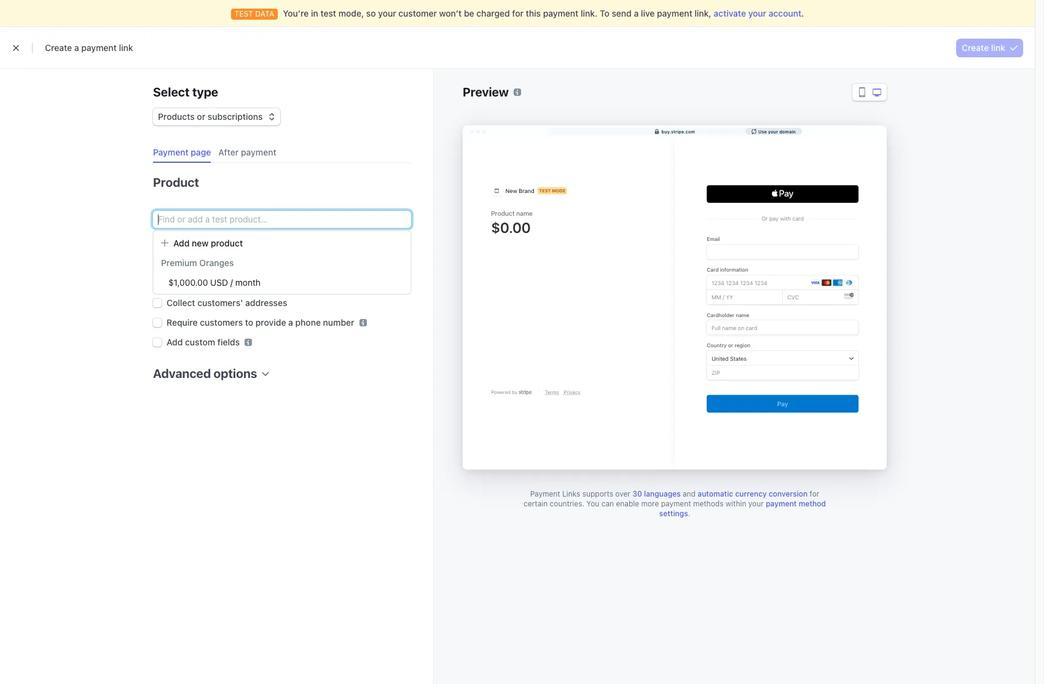 Task type: vqa. For each thing, say whether or not it's contained in the screenshot.
good-
no



Task type: locate. For each thing, give the bounding box(es) containing it.
0 horizontal spatial payment
[[153, 147, 189, 157]]

0 vertical spatial add
[[173, 238, 190, 248]]

payment
[[153, 147, 189, 157], [530, 489, 560, 499]]

0 vertical spatial collect
[[167, 278, 195, 288]]

in
[[311, 8, 318, 18]]

for left 'this' in the top of the page
[[512, 8, 524, 18]]

your right so
[[378, 8, 396, 18]]

add for add custom fields
[[167, 337, 183, 347]]

fields
[[218, 337, 240, 347]]

payment inside button
[[153, 147, 189, 157]]

oranges
[[199, 258, 234, 268]]

1 horizontal spatial .
[[802, 8, 804, 18]]

0 vertical spatial payment
[[153, 147, 189, 157]]

your inside button
[[768, 129, 778, 134]]

you
[[587, 499, 600, 508]]

your inside for certain countries. you can enable more payment methods within your
[[749, 499, 764, 508]]

add for add new product
[[173, 238, 190, 248]]

account
[[769, 8, 802, 18]]

for certain countries. you can enable more payment methods within your
[[524, 489, 820, 508]]

domain
[[780, 129, 796, 134]]

payment inside button
[[241, 147, 276, 157]]

1 horizontal spatial for
[[810, 489, 820, 499]]

0 horizontal spatial .
[[688, 509, 690, 518]]

you're in test mode, so your customer won't be charged for this payment link. to send a live payment link, activate your account .
[[283, 8, 804, 18]]

1 horizontal spatial payment
[[530, 489, 560, 499]]

product
[[211, 238, 243, 248]]

select type
[[153, 85, 218, 99]]

for
[[512, 8, 524, 18], [810, 489, 820, 499]]

payment left page
[[153, 147, 189, 157]]

activate
[[714, 8, 746, 18]]

method
[[799, 499, 826, 508]]

within
[[726, 499, 746, 508]]

supports
[[583, 489, 613, 499]]

payment inside payment method settings
[[766, 499, 797, 508]]

0 horizontal spatial link
[[119, 42, 133, 53]]

won't
[[439, 8, 462, 18]]

1 collect from the top
[[167, 278, 195, 288]]

2 horizontal spatial a
[[634, 8, 639, 18]]

add up options
[[173, 238, 190, 248]]

1 vertical spatial for
[[810, 489, 820, 499]]

subscriptions
[[208, 111, 263, 122]]

add down the require
[[167, 337, 183, 347]]

create inside button
[[962, 42, 989, 53]]

0 vertical spatial a
[[634, 8, 639, 18]]

collect down premium
[[167, 278, 195, 288]]

create
[[45, 42, 72, 53], [962, 42, 989, 53]]

2 link from the left
[[991, 42, 1006, 53]]

your down automatic currency conversion link at the right bottom
[[749, 499, 764, 508]]

/
[[230, 277, 233, 288]]

link,
[[695, 8, 712, 18]]

more
[[641, 499, 659, 508]]

mode,
[[339, 8, 364, 18]]

1 vertical spatial add
[[167, 337, 183, 347]]

phone
[[295, 317, 321, 328]]

0 vertical spatial for
[[512, 8, 524, 18]]

certain
[[524, 499, 548, 508]]

payment links supports over 30 languages and automatic currency conversion
[[530, 489, 808, 499]]

products or subscriptions button
[[153, 106, 280, 125]]

1 vertical spatial collect
[[167, 298, 195, 308]]

automatically
[[212, 278, 267, 288]]

after payment
[[218, 147, 276, 157]]

link
[[119, 42, 133, 53], [991, 42, 1006, 53]]

2 vertical spatial a
[[288, 317, 293, 328]]

2 collect from the top
[[167, 298, 195, 308]]

collect
[[167, 278, 195, 288], [167, 298, 195, 308]]

payment up certain
[[530, 489, 560, 499]]

1 vertical spatial payment
[[530, 489, 560, 499]]

advanced options
[[153, 366, 257, 380]]

customers'
[[197, 298, 243, 308]]

premium oranges button
[[154, 253, 411, 273]]

2 create from the left
[[962, 42, 989, 53]]

1 horizontal spatial create
[[962, 42, 989, 53]]

be
[[464, 8, 474, 18]]

add
[[173, 238, 190, 248], [167, 337, 183, 347]]

payment page button
[[148, 143, 218, 163]]

add inside payment page tab panel
[[167, 337, 183, 347]]

can
[[602, 499, 614, 508]]

collect up the require
[[167, 298, 195, 308]]

type
[[192, 85, 218, 99]]

for up method
[[810, 489, 820, 499]]

1 vertical spatial a
[[74, 42, 79, 53]]

send
[[612, 8, 632, 18]]

1 create from the left
[[45, 42, 72, 53]]

enable
[[616, 499, 639, 508]]

your
[[378, 8, 396, 18], [748, 8, 767, 18], [768, 129, 778, 134], [749, 499, 764, 508]]

payment
[[543, 8, 579, 18], [657, 8, 693, 18], [81, 42, 117, 53], [241, 147, 276, 157], [661, 499, 691, 508], [766, 499, 797, 508]]

options
[[214, 366, 257, 380]]

1 horizontal spatial a
[[288, 317, 293, 328]]

30
[[633, 489, 642, 499]]

and
[[683, 489, 696, 499]]

collect for collect tax automatically
[[167, 278, 195, 288]]

options
[[153, 249, 199, 263]]

use your domain button
[[746, 128, 802, 135]]

$1,000.00 usd / month button
[[154, 273, 411, 293]]

0 horizontal spatial create
[[45, 42, 72, 53]]

products or subscriptions
[[158, 111, 263, 122]]

product
[[153, 175, 199, 189]]

automatic currency conversion link
[[698, 489, 808, 499]]

to
[[600, 8, 610, 18]]

Find or add a test product… text field
[[153, 211, 411, 228]]

add custom fields
[[167, 337, 240, 347]]

1 horizontal spatial link
[[991, 42, 1006, 53]]

.
[[802, 8, 804, 18], [688, 509, 690, 518]]

after
[[218, 147, 239, 157]]

use
[[758, 129, 767, 134]]

automatic
[[698, 489, 733, 499]]

your right use
[[768, 129, 778, 134]]

1 vertical spatial .
[[688, 509, 690, 518]]

0 horizontal spatial for
[[512, 8, 524, 18]]

0 vertical spatial .
[[802, 8, 804, 18]]

add inside button
[[173, 238, 190, 248]]

buy.stripe.com
[[662, 129, 695, 134]]

add new product
[[173, 238, 243, 248]]

customers
[[200, 317, 243, 328]]



Task type: describe. For each thing, give the bounding box(es) containing it.
create link button
[[957, 39, 1023, 57]]

select
[[153, 85, 190, 99]]

currency
[[735, 489, 767, 499]]

premium oranges
[[161, 258, 234, 268]]

0 horizontal spatial a
[[74, 42, 79, 53]]

month
[[235, 277, 261, 288]]

test
[[321, 8, 336, 18]]

over
[[616, 489, 631, 499]]

require customers to provide a phone number
[[167, 317, 354, 328]]

advanced options button
[[148, 358, 269, 382]]

create link
[[962, 42, 1006, 53]]

$1,000.00 usd / month
[[168, 277, 261, 288]]

create for create a payment link
[[45, 42, 72, 53]]

create for create link
[[962, 42, 989, 53]]

preview
[[463, 85, 509, 99]]

usd
[[210, 277, 228, 288]]

require
[[167, 317, 198, 328]]

page
[[191, 147, 211, 157]]

payment method settings link
[[659, 499, 826, 518]]

$1,000.00
[[168, 277, 208, 288]]

after payment button
[[213, 143, 284, 163]]

payment inside for certain countries. you can enable more payment methods within your
[[661, 499, 691, 508]]

customer
[[399, 8, 437, 18]]

payment method settings
[[659, 499, 826, 518]]

advanced
[[153, 366, 211, 380]]

payment page tab panel
[[143, 163, 411, 400]]

charged
[[477, 8, 510, 18]]

30 languages link
[[633, 489, 681, 499]]

link inside button
[[991, 42, 1006, 53]]

languages
[[644, 489, 681, 499]]

your right activate
[[748, 8, 767, 18]]

payment page
[[153, 147, 211, 157]]

links
[[562, 489, 580, 499]]

collect for collect customers' addresses
[[167, 298, 195, 308]]

you're
[[283, 8, 309, 18]]

or
[[197, 111, 205, 122]]

methods
[[693, 499, 724, 508]]

premium
[[161, 258, 197, 268]]

addresses
[[245, 298, 287, 308]]

to
[[245, 317, 253, 328]]

1 link from the left
[[119, 42, 133, 53]]

create a payment link
[[45, 42, 133, 53]]

conversion
[[769, 489, 808, 499]]

countries.
[[550, 499, 585, 508]]

collect customers' addresses
[[167, 298, 287, 308]]

payment link settings tab list
[[148, 143, 411, 163]]

number
[[323, 317, 354, 328]]

payment for payment page
[[153, 147, 189, 157]]

payment for payment links supports over 30 languages and automatic currency conversion
[[530, 489, 560, 499]]

use your domain
[[758, 129, 796, 134]]

link.
[[581, 8, 598, 18]]

for inside for certain countries. you can enable more payment methods within your
[[810, 489, 820, 499]]

so
[[366, 8, 376, 18]]

this
[[526, 8, 541, 18]]

provide
[[256, 317, 286, 328]]

collect tax automatically
[[167, 278, 267, 288]]

add new product button
[[154, 232, 411, 253]]

settings
[[659, 509, 688, 518]]

activate your account link
[[714, 8, 802, 18]]

tax
[[197, 278, 210, 288]]

new
[[192, 238, 209, 248]]

a inside tab panel
[[288, 317, 293, 328]]

custom
[[185, 337, 215, 347]]

live
[[641, 8, 655, 18]]

products
[[158, 111, 195, 122]]



